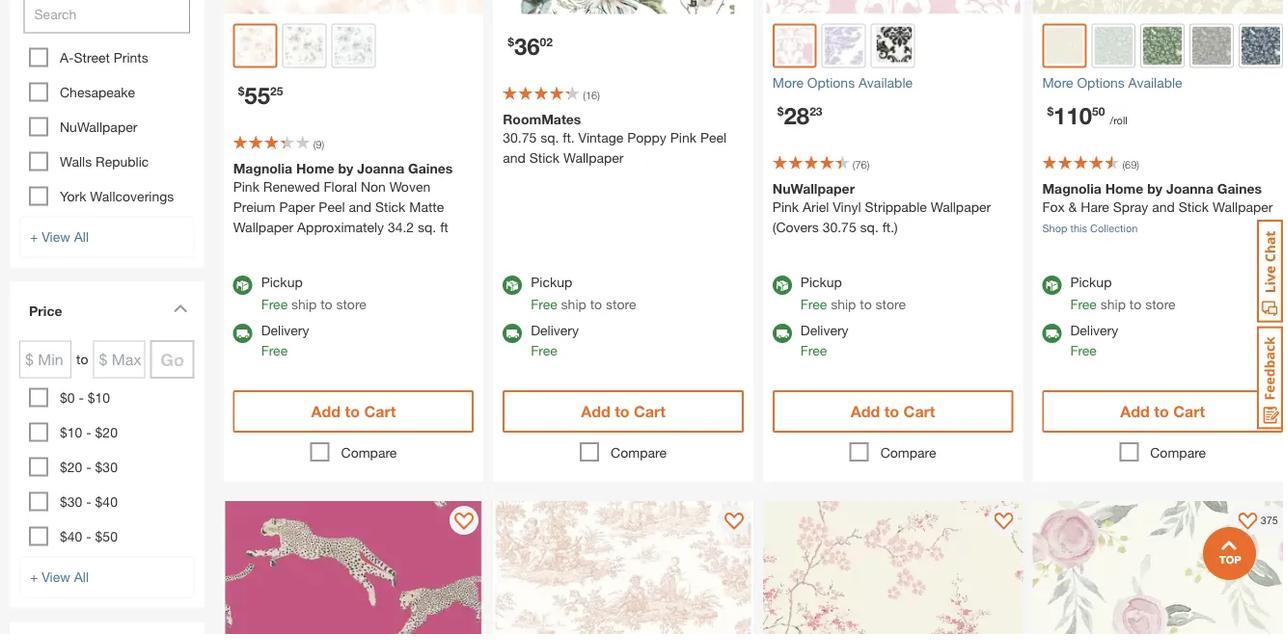 Task type: vqa. For each thing, say whether or not it's contained in the screenshot.
White to the left
no



Task type: locate. For each thing, give the bounding box(es) containing it.
4 pickup from the left
[[1071, 274, 1112, 290]]

0 horizontal spatial display image
[[455, 513, 474, 533]]

1 horizontal spatial more
[[1043, 75, 1074, 91]]

$40 - $50 link
[[60, 529, 118, 545]]

$ inside $ 110 50 /roll
[[1047, 105, 1054, 119]]

more options available down purple icon on the top right of page
[[773, 75, 913, 91]]

walls
[[60, 154, 92, 170]]

home
[[296, 161, 334, 177], [1106, 181, 1144, 197]]

0 horizontal spatial display image
[[724, 513, 744, 533]]

0 vertical spatial + view all
[[30, 229, 89, 245]]

3 compare from the left
[[881, 445, 936, 461]]

30.75 inside nuwallpaper pink ariel vinyl strippable wallpaper (covers 30.75 sq. ft.)
[[823, 219, 857, 235]]

$40
[[95, 494, 118, 510], [60, 529, 82, 545]]

1 vertical spatial peel
[[319, 199, 345, 215]]

pink inside the roommates 30.75 sq. ft. vintage poppy pink peel and stick wallpaper
[[670, 129, 697, 145]]

options for /roll
[[1077, 75, 1125, 91]]

nuwallpaper up ariel
[[773, 181, 855, 197]]

4 add to cart from the left
[[1121, 403, 1205, 421]]

1 horizontal spatial available shipping image
[[1043, 324, 1062, 343]]

more options available link down black image
[[773, 73, 1014, 93]]

0 horizontal spatial stick
[[375, 199, 406, 215]]

wallpaper down vintage
[[564, 150, 624, 166]]

1 vertical spatial gaines
[[1218, 181, 1262, 197]]

1 pink image from the left
[[237, 28, 274, 64]]

$ for 36
[[508, 36, 514, 49]]

ship for 28
[[831, 296, 856, 312]]

and
[[503, 150, 526, 166], [349, 199, 372, 215], [1152, 199, 1175, 215]]

available for pickup image
[[773, 276, 792, 295], [1043, 276, 1062, 295]]

walls republic link
[[60, 154, 149, 170]]

compare
[[341, 445, 397, 461], [611, 445, 667, 461], [881, 445, 936, 461], [1150, 445, 1206, 461]]

0 vertical spatial magnolia
[[233, 161, 292, 177]]

joanna for woven
[[357, 161, 405, 177]]

2 available shipping image from the left
[[503, 324, 522, 343]]

magnolia
[[233, 161, 292, 177], [1043, 181, 1102, 197]]

1 + from the top
[[30, 229, 38, 245]]

renewed
[[263, 178, 320, 194]]

1 more options available link from the left
[[773, 73, 1014, 93]]

2 add to cart button from the left
[[503, 391, 744, 433]]

1 horizontal spatial available for pickup image
[[503, 276, 522, 295]]

live chat image
[[1257, 220, 1283, 323]]

( up spray
[[1123, 159, 1125, 171]]

0 vertical spatial joanna
[[357, 161, 405, 177]]

110
[[1054, 101, 1092, 129]]

$ 36 02
[[508, 32, 553, 59]]

display image
[[724, 513, 744, 533], [1239, 513, 1258, 533]]

ft
[[440, 219, 448, 235]]

0 horizontal spatial magnolia
[[233, 161, 292, 177]]

3 cart from the left
[[904, 403, 935, 421]]

1 horizontal spatial nuwallpaper
[[773, 181, 855, 197]]

0 vertical spatial all
[[74, 229, 89, 245]]

3 add to cart from the left
[[851, 403, 935, 421]]

add to cart button for 28
[[773, 391, 1014, 433]]

more
[[773, 75, 804, 91], [1043, 75, 1074, 91]]

delivery free for 55
[[261, 322, 309, 358]]

4 pickup free ship to store from the left
[[1071, 274, 1176, 312]]

) up floral
[[322, 138, 324, 151]]

delivery
[[261, 322, 309, 338], [531, 322, 579, 338], [801, 322, 849, 338], [1071, 322, 1119, 338]]

1 store from the left
[[336, 296, 367, 312]]

1 horizontal spatial peel
[[700, 129, 727, 145]]

1 horizontal spatial gaines
[[1218, 181, 1262, 197]]

1 compare from the left
[[341, 445, 397, 461]]

display image
[[455, 513, 474, 533], [994, 513, 1014, 533]]

) up nuwallpaper pink ariel vinyl strippable wallpaper (covers 30.75 sq. ft.)
[[867, 159, 870, 171]]

blue image
[[334, 27, 373, 65]]

joanna inside magnolia home by joanna gaines fox & hare spray and stick wallpaper shop this collection
[[1167, 181, 1214, 197]]

by for non
[[338, 161, 353, 177]]

2 available for pickup image from the left
[[503, 276, 522, 295]]

- right $0
[[79, 390, 84, 406]]

2 horizontal spatial stick
[[1179, 199, 1209, 215]]

$30 down $20 - $30
[[60, 494, 82, 510]]

more up 28
[[773, 75, 804, 91]]

available shipping image for 30.75 sq. ft. vintage poppy pink peel and stick wallpaper
[[503, 324, 522, 343]]

1 view from the top
[[42, 229, 70, 245]]

available for pickup image for /roll
[[1043, 276, 1062, 295]]

1 horizontal spatial options
[[1077, 75, 1125, 91]]

pickup free ship to store
[[261, 274, 367, 312], [531, 274, 636, 312], [801, 274, 906, 312], [1071, 274, 1176, 312]]

pink image up the 55
[[237, 28, 274, 64]]

0 horizontal spatial pink
[[233, 178, 259, 194]]

home inside magnolia home by joanna gaines pink renewed floral non woven preium paper peel and stick matte wallpaper approximately 34.2 sq. ft
[[296, 161, 334, 177]]

+ view all link down $50
[[19, 557, 195, 599]]

available for pickup image down shop
[[1043, 276, 1062, 295]]

pink image left purple icon on the top right of page
[[777, 28, 813, 64]]

view down the $40 - $50 link
[[42, 570, 70, 586]]

$ inside $ 28 23
[[778, 105, 784, 119]]

wallpaper down preium
[[233, 219, 293, 235]]

hare
[[1081, 199, 1110, 215]]

collection
[[1090, 222, 1138, 234]]

nuwallpaper for nuwallpaper pink ariel vinyl strippable wallpaper (covers 30.75 sq. ft.)
[[773, 181, 855, 197]]

1 ship from the left
[[291, 296, 317, 312]]

gaines up woven
[[408, 161, 453, 177]]

and down roommates
[[503, 150, 526, 166]]

$50
[[95, 529, 118, 545]]

1 vertical spatial + view all
[[30, 570, 89, 586]]

more options available
[[773, 75, 913, 91], [1043, 75, 1183, 91]]

1 available for pickup image from the left
[[233, 276, 252, 295]]

more for 28
[[773, 75, 804, 91]]

pink renewed floral non woven preium paper peel and stick matte wallpaper approximately 34.2 sq. ft image
[[224, 0, 484, 14]]

+ for $40 - $50
[[30, 570, 38, 586]]

wallpaper inside magnolia home by joanna gaines pink renewed floral non woven preium paper peel and stick matte wallpaper approximately 34.2 sq. ft
[[233, 219, 293, 235]]

1 delivery free from the left
[[261, 322, 309, 358]]

by for spray
[[1148, 181, 1163, 197]]

2 view from the top
[[42, 570, 70, 586]]

and right spray
[[1152, 199, 1175, 215]]

purple image
[[825, 27, 863, 65]]

all down york
[[74, 229, 89, 245]]

matte
[[409, 199, 444, 215]]

+ view all for $40 - $50
[[30, 570, 89, 586]]

magnolia inside magnolia home by joanna gaines pink renewed floral non woven preium paper peel and stick matte wallpaper approximately 34.2 sq. ft
[[233, 161, 292, 177]]

available shipping image
[[773, 324, 792, 343], [1043, 324, 1062, 343]]

sq. left ft. at the left of page
[[541, 129, 559, 145]]

1 horizontal spatial stick
[[529, 150, 560, 166]]

sq. inside magnolia home by joanna gaines pink renewed floral non woven preium paper peel and stick matte wallpaper approximately 34.2 sq. ft
[[418, 219, 436, 235]]

2 all from the top
[[74, 570, 89, 586]]

- left $50
[[86, 529, 91, 545]]

stick up 34.2
[[375, 199, 406, 215]]

4 cart from the left
[[1174, 403, 1205, 421]]

- for $20
[[86, 460, 91, 476]]

1 vertical spatial magnolia
[[1043, 181, 1102, 197]]

ship for 55
[[291, 296, 317, 312]]

2 options from the left
[[1077, 75, 1125, 91]]

+ view all down york
[[30, 229, 89, 245]]

3 pickup from the left
[[801, 274, 842, 290]]

- for $0
[[79, 390, 84, 406]]

2 + view all link from the top
[[19, 557, 195, 599]]

1 + view all link from the top
[[19, 216, 195, 258]]

wallpaper right strippable
[[931, 199, 991, 215]]

store for 28
[[876, 296, 906, 312]]

home down ( 9 )
[[296, 161, 334, 177]]

-
[[79, 390, 84, 406], [86, 425, 91, 441], [86, 460, 91, 476], [86, 494, 91, 510], [86, 529, 91, 545]]

bubblegum leaping cheetah peel and stick vinyl wallpaper image
[[224, 502, 484, 635]]

1 add to cart button from the left
[[233, 391, 474, 433]]

pink up preium
[[233, 178, 259, 194]]

gaines for magnolia home by joanna gaines fox & hare spray and stick wallpaper shop this collection
[[1218, 181, 1262, 197]]

pickup free ship to store for 28
[[801, 274, 906, 312]]

stick
[[529, 150, 560, 166], [375, 199, 406, 215], [1179, 199, 1209, 215]]

2 compare from the left
[[611, 445, 667, 461]]

3 add to cart button from the left
[[773, 391, 1014, 433]]

2 add to cart from the left
[[581, 403, 666, 421]]

0 vertical spatial gaines
[[408, 161, 453, 177]]

gaines inside magnolia home by joanna gaines pink renewed floral non woven preium paper peel and stick matte wallpaper approximately 34.2 sq. ft
[[408, 161, 453, 177]]

0 vertical spatial by
[[338, 161, 353, 177]]

1 available from the left
[[859, 75, 913, 91]]

1 more options available from the left
[[773, 75, 913, 91]]

navy image
[[1242, 27, 1280, 65]]

options
[[808, 75, 855, 91], [1077, 75, 1125, 91]]

1 more from the left
[[773, 75, 804, 91]]

4 compare from the left
[[1150, 445, 1206, 461]]

1 delivery from the left
[[261, 322, 309, 338]]

chesapeake
[[60, 84, 135, 100]]

2 display image from the left
[[1239, 513, 1258, 533]]

available
[[859, 75, 913, 91], [1129, 75, 1183, 91]]

store for /roll
[[1146, 296, 1176, 312]]

2 more options available link from the left
[[1043, 73, 1283, 93]]

4 store from the left
[[1146, 296, 1176, 312]]

30.75
[[503, 129, 537, 145], [823, 219, 857, 235]]

free
[[261, 296, 288, 312], [531, 296, 557, 312], [801, 296, 827, 312], [1071, 296, 1097, 312], [261, 342, 288, 358], [531, 342, 557, 358], [801, 342, 827, 358], [1071, 342, 1097, 358]]

4 add to cart button from the left
[[1043, 391, 1283, 433]]

walls republic
[[60, 154, 149, 170]]

2 + view all from the top
[[30, 570, 89, 586]]

1 available shipping image from the left
[[773, 324, 792, 343]]

0 horizontal spatial and
[[349, 199, 372, 215]]

) up spray
[[1137, 159, 1140, 171]]

ft.)
[[883, 219, 898, 235]]

by up spray
[[1148, 181, 1163, 197]]

joanna inside magnolia home by joanna gaines pink renewed floral non woven preium paper peel and stick matte wallpaper approximately 34.2 sq. ft
[[357, 161, 405, 177]]

by
[[338, 161, 353, 177], [1148, 181, 1163, 197]]

0 horizontal spatial options
[[808, 75, 855, 91]]

0 vertical spatial peel
[[700, 129, 727, 145]]

4 delivery free from the left
[[1071, 322, 1119, 358]]

1 horizontal spatial available for pickup image
[[1043, 276, 1062, 295]]

$20 down $10 - $20 link
[[60, 460, 82, 476]]

delivery free for 28
[[801, 322, 849, 358]]

2 more options available from the left
[[1043, 75, 1183, 91]]

caret icon image
[[173, 304, 188, 313]]

available down black image
[[859, 75, 913, 91]]

+ view all link
[[19, 216, 195, 258], [19, 557, 195, 599]]

0 horizontal spatial sq.
[[418, 219, 436, 235]]

1 add to cart from the left
[[311, 403, 396, 421]]

$0
[[60, 390, 75, 406]]

1 vertical spatial + view all link
[[19, 557, 195, 599]]

price-range-lowerBound telephone field
[[19, 341, 71, 379]]

gaines
[[408, 161, 453, 177], [1218, 181, 1262, 197]]

1 horizontal spatial display image
[[1239, 513, 1258, 533]]

sq. inside the roommates 30.75 sq. ft. vintage poppy pink peel and stick wallpaper
[[541, 129, 559, 145]]

0 vertical spatial nuwallpaper
[[60, 119, 137, 135]]

1 vertical spatial +
[[30, 570, 38, 586]]

( up vinyl
[[853, 159, 855, 171]]

0 vertical spatial $10
[[88, 390, 110, 406]]

+ view all link for wallcoverings
[[19, 216, 195, 258]]

3 store from the left
[[876, 296, 906, 312]]

0 horizontal spatial available
[[859, 75, 913, 91]]

by up floral
[[338, 161, 353, 177]]

1 horizontal spatial pink
[[670, 129, 697, 145]]

all for york
[[74, 229, 89, 245]]

( up renewed
[[313, 138, 316, 151]]

1 horizontal spatial pink image
[[777, 28, 813, 64]]

sq. left "ft"
[[418, 219, 436, 235]]

1 horizontal spatial magnolia
[[1043, 181, 1102, 197]]

$ left 25
[[238, 85, 244, 98]]

$ for 55
[[238, 85, 244, 98]]

1 vertical spatial by
[[1148, 181, 1163, 197]]

by inside magnolia home by joanna gaines fox & hare spray and stick wallpaper shop this collection
[[1148, 181, 1163, 197]]

1 vertical spatial pink
[[233, 178, 259, 194]]

$10 down $0
[[60, 425, 82, 441]]

nuwallpaper inside nuwallpaper pink ariel vinyl strippable wallpaper (covers 30.75 sq. ft.)
[[773, 181, 855, 197]]

delivery free
[[261, 322, 309, 358], [531, 322, 579, 358], [801, 322, 849, 358], [1071, 322, 1119, 358]]

$20 up $20 - $30
[[95, 425, 118, 441]]

0 horizontal spatial nuwallpaper
[[60, 119, 137, 135]]

0 horizontal spatial available for pickup image
[[233, 276, 252, 295]]

1 vertical spatial home
[[1106, 181, 1144, 197]]

30.75 down roommates
[[503, 129, 537, 145]]

options up 23 in the right of the page
[[808, 75, 855, 91]]

1 pickup free ship to store from the left
[[261, 274, 367, 312]]

2 horizontal spatial sq.
[[860, 219, 879, 235]]

1 horizontal spatial $10
[[88, 390, 110, 406]]

pink inside magnolia home by joanna gaines pink renewed floral non woven preium paper peel and stick matte wallpaper approximately 34.2 sq. ft
[[233, 178, 259, 194]]

view down york
[[42, 229, 70, 245]]

0 vertical spatial + view all link
[[19, 216, 195, 258]]

nuwallpaper for nuwallpaper
[[60, 119, 137, 135]]

0 vertical spatial +
[[30, 229, 38, 245]]

1 vertical spatial nuwallpaper
[[773, 181, 855, 197]]

nuwallpaper down "chesapeake"
[[60, 119, 137, 135]]

( for /roll
[[1123, 159, 1125, 171]]

magnolia up renewed
[[233, 161, 292, 177]]

0 horizontal spatial $20
[[60, 460, 82, 476]]

1 horizontal spatial sq.
[[541, 129, 559, 145]]

sq. left ft.) on the top right of the page
[[860, 219, 879, 235]]

1 pickup from the left
[[261, 274, 303, 290]]

add to cart button for /roll
[[1043, 391, 1283, 433]]

more options available link down forest green image
[[1043, 73, 1283, 93]]

0 horizontal spatial available for pickup image
[[773, 276, 792, 295]]

magnolia inside magnolia home by joanna gaines fox & hare spray and stick wallpaper shop this collection
[[1043, 181, 1102, 197]]

0 vertical spatial $40
[[95, 494, 118, 510]]

pickup free ship to store for /roll
[[1071, 274, 1176, 312]]

2 + from the top
[[30, 570, 38, 586]]

add
[[311, 403, 341, 421], [581, 403, 611, 421], [851, 403, 880, 421], [1121, 403, 1150, 421]]

pink up the (covers
[[773, 199, 799, 215]]

available shipping image
[[233, 324, 252, 343], [503, 324, 522, 343]]

1 all from the top
[[74, 229, 89, 245]]

1 options from the left
[[808, 75, 855, 91]]

2 display image from the left
[[994, 513, 1014, 533]]

add for 28
[[851, 403, 880, 421]]

+
[[30, 229, 38, 245], [30, 570, 38, 586]]

available for 28
[[859, 75, 913, 91]]

gaines inside magnolia home by joanna gaines fox & hare spray and stick wallpaper shop this collection
[[1218, 181, 1262, 197]]

delivery for 28
[[801, 322, 849, 338]]

1 vertical spatial all
[[74, 570, 89, 586]]

watercolor roses pink peel & stick repositionable wallpaper roll (covers 34 sq. ft.) image
[[1033, 502, 1283, 635]]

$30 down $10 - $20 link
[[95, 460, 118, 476]]

2 pink image from the left
[[777, 28, 813, 64]]

available down forest green image
[[1129, 75, 1183, 91]]

30.75 down vinyl
[[823, 219, 857, 235]]

stick inside magnolia home by joanna gaines fox & hare spray and stick wallpaper shop this collection
[[1179, 199, 1209, 215]]

gray image
[[1193, 27, 1231, 65]]

1 horizontal spatial more options available
[[1043, 75, 1183, 91]]

$40 up $50
[[95, 494, 118, 510]]

view
[[42, 229, 70, 245], [42, 570, 70, 586]]

0 horizontal spatial more options available link
[[773, 73, 1014, 93]]

0 horizontal spatial pink image
[[237, 28, 274, 64]]

view for $40 - $50
[[42, 570, 70, 586]]

1 vertical spatial 30.75
[[823, 219, 857, 235]]

more up the 110
[[1043, 75, 1074, 91]]

wallpaper inside nuwallpaper pink ariel vinyl strippable wallpaper (covers 30.75 sq. ft.)
[[931, 199, 991, 215]]

3 delivery from the left
[[801, 322, 849, 338]]

2 horizontal spatial pink
[[773, 199, 799, 215]]

wallpaper inside magnolia home by joanna gaines fox & hare spray and stick wallpaper shop this collection
[[1213, 199, 1273, 215]]

0 horizontal spatial more
[[773, 75, 804, 91]]

gaines up live chat image on the right
[[1218, 181, 1262, 197]]

2 available for pickup image from the left
[[1043, 276, 1062, 295]]

magnolia up &
[[1043, 181, 1102, 197]]

375 button
[[1229, 507, 1283, 535]]

$10 right $0
[[88, 390, 110, 406]]

1 add from the left
[[311, 403, 341, 421]]

delivery for /roll
[[1071, 322, 1119, 338]]

strippable
[[865, 199, 927, 215]]

pickup for /roll
[[1071, 274, 1112, 290]]

add to cart for /roll
[[1121, 403, 1205, 421]]

joanna
[[357, 161, 405, 177], [1167, 181, 1214, 197]]

and inside magnolia home by joanna gaines pink renewed floral non woven preium paper peel and stick matte wallpaper approximately 34.2 sq. ft
[[349, 199, 372, 215]]

1 horizontal spatial joanna
[[1167, 181, 1214, 197]]

$ inside $ 55 25
[[238, 85, 244, 98]]

4 delivery from the left
[[1071, 322, 1119, 338]]

pink right poppy
[[670, 129, 697, 145]]

peel right poppy
[[700, 129, 727, 145]]

1 horizontal spatial more options available link
[[1043, 73, 1283, 93]]

2 available shipping image from the left
[[1043, 324, 1062, 343]]

)
[[597, 89, 600, 102], [322, 138, 324, 151], [867, 159, 870, 171], [1137, 159, 1140, 171]]

2 add from the left
[[581, 403, 611, 421]]

magnolia home by joanna gaines pink renewed floral non woven preium paper peel and stick matte wallpaper approximately 34.2 sq. ft
[[233, 161, 453, 235]]

display image inside 375 dropdown button
[[1239, 513, 1258, 533]]

0 horizontal spatial gaines
[[408, 161, 453, 177]]

0 horizontal spatial $10
[[60, 425, 82, 441]]

76
[[855, 159, 867, 171]]

more for /roll
[[1043, 75, 1074, 91]]

+ for york wallcoverings
[[30, 229, 38, 245]]

1 + view all from the top
[[30, 229, 89, 245]]

0 horizontal spatial $30
[[60, 494, 82, 510]]

0 horizontal spatial available shipping image
[[233, 324, 252, 343]]

compare for /roll
[[1150, 445, 1206, 461]]

2 available from the left
[[1129, 75, 1183, 91]]

$ left 50
[[1047, 105, 1054, 119]]

1 vertical spatial $10
[[60, 425, 82, 441]]

1 horizontal spatial $40
[[95, 494, 118, 510]]

home inside magnolia home by joanna gaines fox & hare spray and stick wallpaper shop this collection
[[1106, 181, 1144, 197]]

$20 - $30 link
[[60, 460, 118, 476]]

peel down floral
[[319, 199, 345, 215]]

1 horizontal spatial available shipping image
[[503, 324, 522, 343]]

2 delivery free from the left
[[531, 322, 579, 358]]

joanna for and
[[1167, 181, 1214, 197]]

(
[[583, 89, 586, 102], [313, 138, 316, 151], [853, 159, 855, 171], [1123, 159, 1125, 171]]

3 ship from the left
[[831, 296, 856, 312]]

all down the $40 - $50 link
[[74, 570, 89, 586]]

0 vertical spatial $30
[[95, 460, 118, 476]]

green image
[[1095, 27, 1133, 65]]

available for pickup image down the (covers
[[773, 276, 792, 295]]

1 horizontal spatial $30
[[95, 460, 118, 476]]

1 horizontal spatial available
[[1129, 75, 1183, 91]]

available for pickup image for 30.75 sq. ft. vintage poppy pink peel and stick wallpaper
[[503, 276, 522, 295]]

2 horizontal spatial and
[[1152, 199, 1175, 215]]

+ view all down the $40 - $50 link
[[30, 570, 89, 586]]

+ view all link down "york wallcoverings" link
[[19, 216, 195, 258]]

0 horizontal spatial home
[[296, 161, 334, 177]]

1 available for pickup image from the left
[[773, 276, 792, 295]]

pickup for 55
[[261, 274, 303, 290]]

this
[[1071, 222, 1088, 234]]

1 horizontal spatial 30.75
[[823, 219, 857, 235]]

1 available shipping image from the left
[[233, 324, 252, 343]]

stick right spray
[[1179, 199, 1209, 215]]

- down $20 - $30
[[86, 494, 91, 510]]

- up $20 - $30
[[86, 425, 91, 441]]

1 horizontal spatial by
[[1148, 181, 1163, 197]]

- down $10 - $20 link
[[86, 460, 91, 476]]

0 horizontal spatial 30.75
[[503, 129, 537, 145]]

1 horizontal spatial and
[[503, 150, 526, 166]]

$
[[508, 36, 514, 49], [238, 85, 244, 98], [778, 105, 784, 119], [1047, 105, 1054, 119]]

available for /roll
[[1129, 75, 1183, 91]]

delivery free for /roll
[[1071, 322, 1119, 358]]

0 vertical spatial view
[[42, 229, 70, 245]]

and down non
[[349, 199, 372, 215]]

magnolia for &
[[1043, 181, 1102, 197]]

0 horizontal spatial available shipping image
[[773, 324, 792, 343]]

available for pickup image for 28
[[773, 276, 792, 295]]

pickup
[[261, 274, 303, 290], [531, 274, 572, 290], [801, 274, 842, 290], [1071, 274, 1112, 290]]

25
[[270, 85, 283, 98]]

+ view all for york wallcoverings
[[30, 229, 89, 245]]

0 horizontal spatial joanna
[[357, 161, 405, 177]]

3 pickup free ship to store from the left
[[801, 274, 906, 312]]

30.75 inside the roommates 30.75 sq. ft. vintage poppy pink peel and stick wallpaper
[[503, 129, 537, 145]]

$ left 23 in the right of the page
[[778, 105, 784, 119]]

add to cart for 55
[[311, 403, 396, 421]]

3 delivery free from the left
[[801, 322, 849, 358]]

home up spray
[[1106, 181, 1144, 197]]

1 display image from the left
[[455, 513, 474, 533]]

1 horizontal spatial display image
[[994, 513, 1014, 533]]

0 horizontal spatial peel
[[319, 199, 345, 215]]

&
[[1069, 199, 1077, 215]]

2 vertical spatial pink
[[773, 199, 799, 215]]

1 vertical spatial joanna
[[1167, 181, 1214, 197]]

1 vertical spatial $40
[[60, 529, 82, 545]]

$ 55 25
[[238, 81, 283, 108]]

4 add from the left
[[1121, 403, 1150, 421]]

more options available up 50
[[1043, 75, 1183, 91]]

feedback link image
[[1257, 326, 1283, 430]]

1 horizontal spatial home
[[1106, 181, 1144, 197]]

0 horizontal spatial more options available
[[773, 75, 913, 91]]

$ inside $ 36 02
[[508, 36, 514, 49]]

0 vertical spatial $20
[[95, 425, 118, 441]]

pink
[[670, 129, 697, 145], [233, 178, 259, 194], [773, 199, 799, 215]]

$10 - $20 link
[[60, 425, 118, 441]]

more options available link for 28
[[773, 73, 1014, 93]]

0 vertical spatial home
[[296, 161, 334, 177]]

stick down roommates
[[529, 150, 560, 166]]

- for $30
[[86, 494, 91, 510]]

2 more from the left
[[1043, 75, 1074, 91]]

0 vertical spatial 30.75
[[503, 129, 537, 145]]

blush chateau toile vinyl peel and stick wallpaper rolll (covers 30.75 sq. ft.) image
[[493, 502, 753, 635]]

to
[[320, 296, 332, 312], [590, 296, 602, 312], [860, 296, 872, 312], [1130, 296, 1142, 312], [76, 352, 88, 368], [345, 403, 360, 421], [615, 403, 630, 421], [885, 403, 899, 421], [1154, 403, 1169, 421]]

pink image
[[237, 28, 274, 64], [777, 28, 813, 64]]

options up 50
[[1077, 75, 1125, 91]]

available for pickup image
[[233, 276, 252, 295], [503, 276, 522, 295]]

cart
[[364, 403, 396, 421], [634, 403, 666, 421], [904, 403, 935, 421], [1174, 403, 1205, 421]]

ship
[[291, 296, 317, 312], [561, 296, 587, 312], [831, 296, 856, 312], [1101, 296, 1126, 312]]

add to cart
[[311, 403, 396, 421], [581, 403, 666, 421], [851, 403, 935, 421], [1121, 403, 1205, 421]]

0 horizontal spatial by
[[338, 161, 353, 177]]

$30
[[95, 460, 118, 476], [60, 494, 82, 510]]

store
[[336, 296, 367, 312], [606, 296, 636, 312], [876, 296, 906, 312], [1146, 296, 1176, 312]]

4 ship from the left
[[1101, 296, 1126, 312]]

$40 left $50
[[60, 529, 82, 545]]

$ left 02
[[508, 36, 514, 49]]

pink ariel vinyl strippable wallpaper (covers 30.75 sq. ft.) image
[[763, 0, 1023, 14]]

wallpaper
[[564, 150, 624, 166], [931, 199, 991, 215], [1213, 199, 1273, 215], [233, 219, 293, 235]]

by inside magnolia home by joanna gaines pink renewed floral non woven preium paper peel and stick matte wallpaper approximately 34.2 sq. ft
[[338, 161, 353, 177]]

2 pickup free ship to store from the left
[[531, 274, 636, 312]]

1 vertical spatial view
[[42, 570, 70, 586]]

wallpaper up live chat image on the right
[[1213, 199, 1273, 215]]

1 cart from the left
[[364, 403, 396, 421]]

3 add from the left
[[851, 403, 880, 421]]

0 vertical spatial pink
[[670, 129, 697, 145]]



Task type: describe. For each thing, give the bounding box(es) containing it.
pink image for purple icon on the top right of page
[[777, 28, 813, 64]]

vinyl
[[833, 199, 861, 215]]

( 69 )
[[1123, 159, 1140, 171]]

- for $40
[[86, 529, 91, 545]]

1 horizontal spatial $20
[[95, 425, 118, 441]]

Search text field
[[24, 0, 190, 33]]

( 16 )
[[583, 89, 600, 102]]

$ for 28
[[778, 105, 784, 119]]

prints
[[114, 50, 148, 65]]

$0 - $10
[[60, 390, 110, 406]]

2 cart from the left
[[634, 403, 666, 421]]

30.75 sq. ft. vintage poppy pink peel and stick wallpaper image
[[493, 0, 753, 14]]

( up vintage
[[583, 89, 586, 102]]

nuwallpaper pink ariel vinyl strippable wallpaper (covers 30.75 sq. ft.)
[[773, 181, 991, 235]]

(covers
[[773, 219, 819, 235]]

price-range-upperBound telephone field
[[93, 341, 145, 379]]

woven
[[390, 178, 431, 194]]

spray
[[1113, 199, 1149, 215]]

a-street prints link
[[60, 50, 148, 65]]

available shipping image for (
[[233, 324, 252, 343]]

poppy
[[627, 129, 667, 145]]

floral
[[324, 178, 357, 194]]

2 pickup from the left
[[531, 274, 572, 290]]

pink image for neutral image at the left top of the page
[[237, 28, 274, 64]]

roommates
[[503, 111, 581, 127]]

sq. inside nuwallpaper pink ariel vinyl strippable wallpaper (covers 30.75 sq. ft.)
[[860, 219, 879, 235]]

add to cart for 28
[[851, 403, 935, 421]]

preium
[[233, 199, 275, 215]]

compare for 55
[[341, 445, 397, 461]]

a-street prints
[[60, 50, 148, 65]]

roommates 30.75 sq. ft. vintage poppy pink peel and stick wallpaper
[[503, 111, 727, 166]]

available shipping image for /roll
[[1043, 324, 1062, 343]]

forest green image
[[1144, 27, 1182, 65]]

more options available link for /roll
[[1043, 73, 1283, 93]]

) for 55
[[322, 138, 324, 151]]

$10 - $20
[[60, 425, 118, 441]]

magnolia for renewed
[[233, 161, 292, 177]]

gaines for magnolia home by joanna gaines pink renewed floral non woven preium paper peel and stick matte wallpaper approximately 34.2 sq. ft
[[408, 161, 453, 177]]

$30 - $40
[[60, 494, 118, 510]]

paper
[[279, 199, 315, 215]]

pickup free ship to store for 55
[[261, 274, 367, 312]]

fox & hare spray and stick wallpaper image
[[1033, 0, 1283, 14]]

stick inside magnolia home by joanna gaines pink renewed floral non woven preium paper peel and stick matte wallpaper approximately 34.2 sq. ft
[[375, 199, 406, 215]]

) for 28
[[867, 159, 870, 171]]

2 ship from the left
[[561, 296, 587, 312]]

store for 55
[[336, 296, 367, 312]]

stick inside the roommates 30.75 sq. ft. vintage poppy pink peel and stick wallpaper
[[529, 150, 560, 166]]

add to cart button for 55
[[233, 391, 474, 433]]

street
[[74, 50, 110, 65]]

and inside magnolia home by joanna gaines fox & hare spray and stick wallpaper shop this collection
[[1152, 199, 1175, 215]]

york wallcoverings link
[[60, 189, 174, 204]]

/roll
[[1110, 114, 1128, 126]]

view for york wallcoverings
[[42, 229, 70, 245]]

and inside the roommates 30.75 sq. ft. vintage poppy pink peel and stick wallpaper
[[503, 150, 526, 166]]

375
[[1261, 514, 1279, 527]]

cart for /roll
[[1174, 403, 1205, 421]]

pink inside nuwallpaper pink ariel vinyl strippable wallpaper (covers 30.75 sq. ft.)
[[773, 199, 799, 215]]

2 delivery from the left
[[531, 322, 579, 338]]

( for 28
[[853, 159, 855, 171]]

price link
[[19, 292, 195, 336]]

shop
[[1043, 222, 1068, 234]]

all for $40
[[74, 570, 89, 586]]

$ 110 50 /roll
[[1047, 101, 1128, 129]]

chesapeake link
[[60, 84, 135, 100]]

options for 28
[[808, 75, 855, 91]]

york
[[60, 189, 86, 204]]

+ view all link for -
[[19, 557, 195, 599]]

a-
[[60, 50, 74, 65]]

ft.
[[563, 129, 575, 145]]

republic
[[96, 154, 149, 170]]

approximately
[[297, 219, 384, 235]]

nuwallpaper link
[[60, 119, 137, 135]]

compare for 28
[[881, 445, 936, 461]]

add for /roll
[[1121, 403, 1150, 421]]

go button
[[150, 340, 195, 379]]

pickup for 28
[[801, 274, 842, 290]]

$40 - $50
[[60, 529, 118, 545]]

fox
[[1043, 199, 1065, 215]]

$ 28 23
[[778, 101, 823, 129]]

go
[[160, 349, 184, 370]]

( for 55
[[313, 138, 316, 151]]

69
[[1125, 159, 1137, 171]]

02
[[540, 36, 553, 49]]

1 vertical spatial $30
[[60, 494, 82, 510]]

shop this collection link
[[1043, 222, 1138, 234]]

( 9 )
[[313, 138, 324, 151]]

black image
[[874, 27, 912, 65]]

50
[[1092, 105, 1105, 119]]

oriental blossom blush unpasted removable strippable wallpaper image
[[763, 502, 1023, 635]]

more options available for 28
[[773, 75, 913, 91]]

magnolia home by joanna gaines fox & hare spray and stick wallpaper shop this collection
[[1043, 181, 1273, 234]]

55
[[244, 81, 270, 108]]

0 horizontal spatial $40
[[60, 529, 82, 545]]

1 display image from the left
[[724, 513, 744, 533]]

$0 - $10 link
[[60, 390, 110, 406]]

28
[[784, 101, 810, 129]]

( 76 )
[[853, 159, 870, 171]]

display image for bubblegum leaping cheetah peel and stick vinyl wallpaper image
[[455, 513, 474, 533]]

vintage
[[579, 129, 624, 145]]

cart for 55
[[364, 403, 396, 421]]

wallcoverings
[[90, 189, 174, 204]]

peel inside magnolia home by joanna gaines pink renewed floral non woven preium paper peel and stick matte wallpaper approximately 34.2 sq. ft
[[319, 199, 345, 215]]

$30 - $40 link
[[60, 494, 118, 510]]

available for pickup image for (
[[233, 276, 252, 295]]

ariel
[[803, 199, 829, 215]]

2 store from the left
[[606, 296, 636, 312]]

cart for 28
[[904, 403, 935, 421]]

price
[[29, 303, 62, 319]]

wallpaper inside the roommates 30.75 sq. ft. vintage poppy pink peel and stick wallpaper
[[564, 150, 624, 166]]

pink image
[[1046, 28, 1083, 64]]

) up vintage
[[597, 89, 600, 102]]

16
[[586, 89, 597, 102]]

23
[[810, 105, 823, 119]]

available shipping image for 28
[[773, 324, 792, 343]]

non
[[361, 178, 386, 194]]

ship for /roll
[[1101, 296, 1126, 312]]

) for /roll
[[1137, 159, 1140, 171]]

9
[[316, 138, 322, 151]]

home for floral
[[296, 161, 334, 177]]

neutral image
[[285, 27, 324, 65]]

peel inside the roommates 30.75 sq. ft. vintage poppy pink peel and stick wallpaper
[[700, 129, 727, 145]]

34.2
[[388, 219, 414, 235]]

$20 - $30
[[60, 460, 118, 476]]

add for 55
[[311, 403, 341, 421]]

display image for oriental blossom blush unpasted removable strippable wallpaper image
[[994, 513, 1014, 533]]

- for $10
[[86, 425, 91, 441]]

more options available for /roll
[[1043, 75, 1183, 91]]

delivery for 55
[[261, 322, 309, 338]]

36
[[514, 32, 540, 59]]

home for hare
[[1106, 181, 1144, 197]]

york wallcoverings
[[60, 189, 174, 204]]

1 vertical spatial $20
[[60, 460, 82, 476]]



